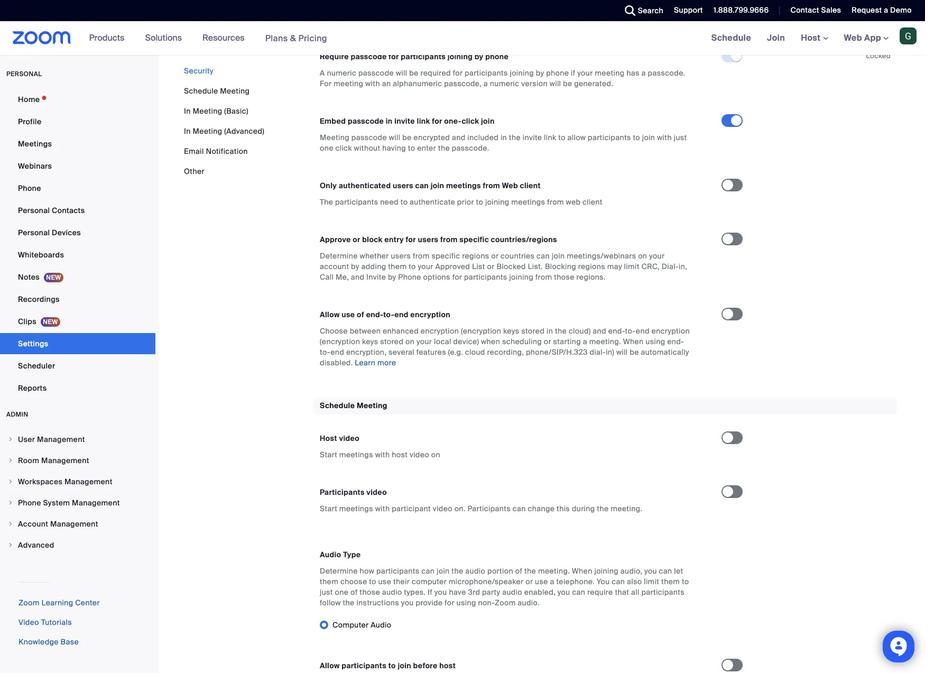 Task type: vqa. For each thing, say whether or not it's contained in the screenshot.
GRID MODE, NOT SELECTED image
no



Task type: describe. For each thing, give the bounding box(es) containing it.
participants up required
[[401, 52, 446, 61]]

from up approved
[[441, 235, 458, 245]]

other link
[[184, 167, 205, 176]]

your up options
[[418, 262, 434, 272]]

those inside determine how participants can join the audio portion of the meeting. when joining audio, you can let them choose to use their computer microphone/speaker or use a telephone. you can also limit them to just one of those audio types. if you have 3rd party audio enabled, you can require that all participants follow the instructions you provide for using non-zoom audio.
[[360, 588, 380, 597]]

for inside determine how participants can join the audio portion of the meeting. when joining audio, you can let them choose to use their computer microphone/speaker or use a telephone. you can also limit them to just one of those audio types. if you have 3rd party audio enabled, you can require that all participants follow the instructions you provide for using non-zoom audio.
[[445, 598, 455, 608]]

for up an
[[389, 52, 399, 61]]

to inside determine whether users from specific regions or countries can join meetings/webinars on your account by adding them to your approved list or blocked list. blocking regions may limit crc, dial-in, call me, and invite by phone options for participants joining from those regions.
[[409, 262, 416, 272]]

or right the list
[[488, 262, 495, 272]]

1 horizontal spatial host
[[440, 661, 456, 671]]

how
[[360, 566, 375, 576]]

web inside "meetings" "navigation"
[[845, 32, 863, 43]]

phone system management menu item
[[0, 493, 156, 513]]

0 horizontal spatial use
[[342, 310, 355, 320]]

for right entry
[[406, 235, 416, 245]]

support
[[675, 5, 704, 15]]

will inside choose between enhanced encryption (encryption keys stored in the cloud) and end-to-end encryption (encryption keys stored on your local device) when scheduling or starting a meeting. when using end- to-end encryption, several features (e.g. cloud recording, phone/sip/h.323 dial-in) will be automatically disabled.
[[617, 348, 628, 357]]

(basic)
[[225, 106, 249, 116]]

2 horizontal spatial to-
[[626, 327, 636, 336]]

1 horizontal spatial stored
[[522, 327, 545, 336]]

the right during
[[597, 504, 609, 514]]

can down telephone.
[[573, 588, 586, 597]]

allow for allow use of end-to-end encryption
[[320, 310, 340, 320]]

notes
[[18, 272, 40, 282]]

management for user management
[[37, 435, 85, 444]]

and inside meeting passcode will be encrypted and included in the invite link to allow participants to join with just one click without having to enter the passcode.
[[452, 133, 466, 142]]

0 vertical spatial to-
[[384, 310, 395, 320]]

personal devices link
[[0, 222, 156, 243]]

0 horizontal spatial participants
[[320, 488, 365, 497]]

whiteboards
[[18, 250, 64, 260]]

for
[[320, 79, 332, 88]]

0 horizontal spatial numeric
[[327, 68, 357, 78]]

starting
[[554, 337, 582, 347]]

scheduling
[[503, 337, 542, 347]]

will up alphanumeric
[[396, 68, 408, 78]]

an
[[382, 79, 391, 88]]

in for encryption
[[547, 327, 554, 336]]

start for start meetings with participant video on. participants can change this during the meeting.
[[320, 504, 338, 514]]

1.888.799.9666 button up join
[[706, 0, 772, 21]]

0 vertical spatial regions
[[463, 251, 490, 261]]

be up alphanumeric
[[410, 68, 419, 78]]

one inside meeting passcode will be encrypted and included in the invite link to allow participants to join with just one click without having to enter the passcode.
[[320, 143, 334, 153]]

room
[[18, 456, 39, 466]]

computer audio
[[333, 620, 392, 630]]

1.888.799.9666
[[714, 5, 770, 15]]

request a demo
[[853, 5, 913, 15]]

0 horizontal spatial invite
[[395, 116, 415, 126]]

enter
[[418, 143, 437, 153]]

a left demo
[[885, 5, 889, 15]]

personal for personal devices
[[18, 228, 50, 238]]

2 horizontal spatial them
[[662, 577, 681, 587]]

0 horizontal spatial end-
[[366, 310, 384, 320]]

0 vertical spatial end
[[395, 310, 409, 320]]

a inside determine how participants can join the audio portion of the meeting. when joining audio, you can let them choose to use their computer microphone/speaker or use a telephone. you can also limit them to just one of those audio types. if you have 3rd party audio enabled, you can require that all participants follow the instructions you provide for using non-zoom audio.
[[550, 577, 555, 587]]

2 vertical spatial to-
[[320, 348, 331, 357]]

meeting for in meeting (advanced) link
[[193, 126, 223, 136]]

let
[[675, 566, 684, 576]]

in)
[[606, 348, 615, 357]]

start for start meetings with host video on
[[320, 450, 338, 460]]

******
[[360, 11, 377, 21]]

specific inside determine whether users from specific regions or countries can join meetings/webinars on your account by adding them to your approved list or blocked list. blocking regions may limit crc, dial-in, call me, and invite by phone options for participants joining from those regions.
[[432, 251, 461, 261]]

just inside meeting passcode will be encrypted and included in the invite link to allow participants to join with just one click without having to enter the passcode.
[[674, 133, 688, 142]]

the right included
[[509, 133, 521, 142]]

microphone/speaker
[[449, 577, 524, 587]]

choose
[[341, 577, 367, 587]]

in for one-
[[501, 133, 507, 142]]

0 horizontal spatial end
[[331, 348, 345, 357]]

request
[[853, 5, 883, 15]]

and inside determine whether users from specific regions or countries can join meetings/webinars on your account by adding them to your approved list or blocked list. blocking regions may limit crc, dial-in, call me, and invite by phone options for participants joining from those regions.
[[351, 273, 365, 282]]

user management
[[18, 435, 85, 444]]

instructions
[[357, 598, 400, 608]]

meeting down "learn more" link
[[357, 401, 388, 411]]

2 horizontal spatial audio
[[503, 588, 523, 597]]

(e.g.
[[449, 348, 464, 357]]

knowledge base
[[19, 638, 79, 647]]

workspaces management menu item
[[0, 472, 156, 492]]

participants inside a numeric passcode will be required for participants joining by phone if your meeting has a passcode. for meeting with an alphanumeric passcode, a numeric version will be generated.
[[465, 68, 508, 78]]

meetings
[[18, 139, 52, 149]]

generated.
[[575, 79, 614, 88]]

audio type
[[320, 550, 361, 560]]

schedule inside menu bar
[[184, 86, 218, 96]]

require passcode for participants joining by phone
[[320, 52, 509, 61]]

participants down let
[[642, 588, 685, 597]]

a right passcode, in the top of the page
[[484, 79, 488, 88]]

tutorials
[[41, 618, 72, 628]]

2 horizontal spatial end
[[636, 327, 650, 336]]

passcode for will
[[352, 133, 387, 142]]

0 horizontal spatial web
[[502, 181, 519, 191]]

and inside choose between enhanced encryption (encryption keys stored in the cloud) and end-to-end encryption (encryption keys stored on your local device) when scheduling or starting a meeting. when using end- to-end encryption, several features (e.g. cloud recording, phone/sip/h.323 dial-in) will be automatically disabled.
[[593, 327, 607, 336]]

determine for approve
[[320, 251, 358, 261]]

can up authenticate
[[416, 181, 429, 191]]

1 vertical spatial participants
[[468, 504, 511, 514]]

1 horizontal spatial (encryption
[[461, 327, 502, 336]]

1 vertical spatial regions
[[579, 262, 606, 272]]

participants down authenticated at the left top of the page
[[335, 197, 379, 207]]

0 horizontal spatial (encryption
[[320, 337, 360, 347]]

participants down computer audio
[[342, 661, 387, 671]]

authenticated
[[339, 181, 391, 191]]

start meetings with host video on
[[320, 450, 441, 460]]

account
[[320, 262, 349, 272]]

&
[[290, 33, 296, 44]]

choose
[[320, 327, 348, 336]]

from down list.
[[536, 273, 553, 282]]

join inside determine whether users from specific regions or countries can join meetings/webinars on your account by adding them to your approved list or blocked list. blocking regions may limit crc, dial-in, call me, and invite by phone options for participants joining from those regions.
[[552, 251, 565, 261]]

device)
[[454, 337, 480, 347]]

solutions button
[[145, 21, 187, 55]]

1 vertical spatial stored
[[381, 337, 404, 347]]

you down types.
[[402, 598, 414, 608]]

determine how participants can join the audio portion of the meeting. when joining audio, you can let them choose to use their computer microphone/speaker or use a telephone. you can also limit them to just one of those audio types. if you have 3rd party audio enabled, you can require that all participants follow the instructions you provide for using non-zoom audio.
[[320, 566, 690, 608]]

webinars link
[[0, 156, 156, 177]]

passcode. inside meeting passcode will be encrypted and included in the invite link to allow participants to join with just one click without having to enter the passcode.
[[452, 143, 490, 153]]

the inside choose between enhanced encryption (encryption keys stored in the cloud) and end-to-end encryption (encryption keys stored on your local device) when scheduling or starting a meeting. when using end- to-end encryption, several features (e.g. cloud recording, phone/sip/h.323 dial-in) will be automatically disabled.
[[556, 327, 567, 336]]

your inside a numeric passcode will be required for participants joining by phone if your meeting has a passcode. for meeting with an alphanumeric passcode, a numeric version will be generated.
[[578, 68, 593, 78]]

3rd
[[469, 588, 481, 597]]

host for host video
[[320, 434, 338, 443]]

0 horizontal spatial meeting
[[334, 79, 364, 88]]

a inside choose between enhanced encryption (encryption keys stored in the cloud) and end-to-end encryption (encryption keys stored on your local device) when scheduling or starting a meeting. when using end- to-end encryption, several features (e.g. cloud recording, phone/sip/h.323 dial-in) will be automatically disabled.
[[583, 337, 588, 347]]

the down encrypted
[[439, 143, 450, 153]]

or inside determine how participants can join the audio portion of the meeting. when joining audio, you can let them choose to use their computer microphone/speaker or use a telephone. you can also limit them to just one of those audio types. if you have 3rd party audio enabled, you can require that all participants follow the instructions you provide for using non-zoom audio.
[[526, 577, 533, 587]]

determine for audio
[[320, 566, 358, 576]]

a numeric passcode will be required for participants joining by phone if your meeting has a passcode. for meeting with an alphanumeric passcode, a numeric version will be generated.
[[320, 68, 686, 88]]

approved
[[436, 262, 470, 272]]

personal devices
[[18, 228, 81, 238]]

version
[[522, 79, 548, 88]]

joining inside determine whether users from specific regions or countries can join meetings/webinars on your account by adding them to your approved list or blocked list. blocking regions may limit crc, dial-in, call me, and invite by phone options for participants joining from those regions.
[[510, 273, 534, 282]]

workspaces
[[18, 477, 63, 487]]

have
[[449, 588, 467, 597]]

the participants need to authenticate prior to joining meetings from web client
[[320, 197, 603, 207]]

adding
[[362, 262, 386, 272]]

your inside choose between enhanced encryption (encryption keys stored in the cloud) and end-to-end encryption (encryption keys stored on your local device) when scheduling or starting a meeting. when using end- to-end encryption, several features (e.g. cloud recording, phone/sip/h.323 dial-in) will be automatically disabled.
[[417, 337, 432, 347]]

0 horizontal spatial audio
[[382, 588, 402, 597]]

1 vertical spatial meeting.
[[611, 504, 643, 514]]

meetings down participants video
[[340, 504, 374, 514]]

0 horizontal spatial phone
[[486, 52, 509, 61]]

0 horizontal spatial them
[[320, 577, 339, 587]]

using inside choose between enhanced encryption (encryption keys stored in the cloud) and end-to-end encryption (encryption keys stored on your local device) when scheduling or starting a meeting. when using end- to-end encryption, several features (e.g. cloud recording, phone/sip/h.323 dial-in) will be automatically disabled.
[[646, 337, 666, 347]]

whiteboards link
[[0, 244, 156, 266]]

banner containing products
[[0, 21, 926, 56]]

resources
[[203, 32, 245, 43]]

0 horizontal spatial schedule meeting
[[184, 86, 250, 96]]

reports link
[[0, 378, 156, 399]]

with inside meeting passcode will be encrypted and included in the invite link to allow participants to join with just one click without having to enter the passcode.
[[658, 133, 672, 142]]

management down workspaces management 'menu item'
[[72, 498, 120, 508]]

by right invite at the top left of the page
[[388, 273, 397, 282]]

1 vertical spatial users
[[418, 235, 439, 245]]

for inside determine whether users from specific regions or countries can join meetings/webinars on your account by adding them to your approved list or blocked list. blocking regions may limit crc, dial-in, call me, and invite by phone options for participants joining from those regions.
[[453, 273, 463, 282]]

knowledge
[[19, 638, 59, 647]]

from up 'the participants need to authenticate prior to joining meetings from web client'
[[483, 181, 501, 191]]

passcode inside a numeric passcode will be required for participants joining by phone if your meeting has a passcode. for meeting with an alphanumeric passcode, a numeric version will be generated.
[[359, 68, 394, 78]]

zoom learning center link
[[19, 598, 100, 608]]

meetings up the 'countries/regions'
[[512, 197, 546, 207]]

can left change
[[513, 504, 526, 514]]

scheduler
[[18, 361, 55, 371]]

the up enabled,
[[525, 566, 537, 576]]

require
[[320, 52, 349, 61]]

settings
[[18, 339, 48, 349]]

approve
[[320, 235, 351, 245]]

for left one-
[[432, 116, 443, 126]]

meetings/webinars
[[567, 251, 637, 261]]

call
[[320, 273, 334, 282]]

on inside determine whether users from specific regions or countries can join meetings/webinars on your account by adding them to your approved list or blocked list. blocking regions may limit crc, dial-in, call me, and invite by phone options for participants joining from those regions.
[[639, 251, 648, 261]]

phone inside determine whether users from specific regions or countries can join meetings/webinars on your account by adding them to your approved list or blocked list. blocking regions may limit crc, dial-in, call me, and invite by phone options for participants joining from those regions.
[[399, 273, 422, 282]]

home
[[18, 95, 40, 104]]

admin menu menu
[[0, 430, 156, 557]]

schedule link
[[704, 21, 760, 55]]

0 vertical spatial specific
[[460, 235, 489, 245]]

0 vertical spatial meeting
[[595, 68, 625, 78]]

passcode for in
[[348, 116, 384, 126]]

profile link
[[0, 111, 156, 132]]

knowledge base link
[[19, 638, 79, 647]]

participant
[[392, 504, 431, 514]]

search button
[[617, 0, 667, 21]]

0 vertical spatial of
[[357, 310, 365, 320]]

a right has
[[642, 68, 646, 78]]

users for can
[[393, 181, 414, 191]]

1 horizontal spatial end-
[[609, 327, 626, 336]]

base
[[61, 638, 79, 647]]

on inside choose between enhanced encryption (encryption keys stored in the cloud) and end-to-end encryption (encryption keys stored on your local device) when scheduling or starting a meeting. when using end- to-end encryption, several features (e.g. cloud recording, phone/sip/h.323 dial-in) will be automatically disabled.
[[406, 337, 415, 347]]

1 horizontal spatial schedule
[[320, 401, 355, 411]]

user management menu item
[[0, 430, 156, 450]]

be inside meeting passcode will be encrypted and included in the invite link to allow participants to join with just one click without having to enter the passcode.
[[403, 133, 412, 142]]

1 vertical spatial client
[[583, 197, 603, 207]]

2 vertical spatial of
[[351, 588, 358, 597]]

account management menu item
[[0, 514, 156, 534]]

their
[[394, 577, 410, 587]]

personal contacts link
[[0, 200, 156, 221]]

join link
[[760, 21, 794, 55]]

notification
[[206, 147, 248, 156]]

your up crc,
[[650, 251, 665, 261]]

phone inside a numeric passcode will be required for participants joining by phone if your meeting has a passcode. for meeting with an alphanumeric passcode, a numeric version will be generated.
[[547, 68, 569, 78]]

or up blocked
[[492, 251, 499, 261]]

learning
[[41, 598, 73, 608]]

2 horizontal spatial end-
[[668, 337, 685, 347]]

embed passcode in invite link for one-click join
[[320, 116, 495, 126]]

0 vertical spatial client
[[520, 181, 541, 191]]

that
[[616, 588, 630, 597]]

also
[[628, 577, 643, 587]]

learn
[[355, 358, 376, 368]]

phone for phone
[[18, 184, 41, 193]]

right image for user
[[7, 437, 14, 443]]

1 horizontal spatial numeric
[[490, 79, 520, 88]]

0 vertical spatial click
[[462, 116, 480, 126]]

2 horizontal spatial use
[[535, 577, 549, 587]]

the
[[320, 197, 333, 207]]

participants up "their"
[[377, 566, 420, 576]]

participants inside determine whether users from specific regions or countries can join meetings/webinars on your account by adding them to your approved list or blocked list. blocking regions may limit crc, dial-in, call me, and invite by phone options for participants joining from those regions.
[[465, 273, 508, 282]]

plans & pricing
[[265, 33, 327, 44]]

webinars
[[18, 161, 52, 171]]

can up that
[[612, 577, 626, 587]]

between
[[350, 327, 381, 336]]

need
[[381, 197, 399, 207]]

account
[[18, 520, 48, 529]]

personal for personal contacts
[[18, 206, 50, 215]]

options
[[424, 273, 451, 282]]

demo
[[891, 5, 913, 15]]

sales
[[822, 5, 842, 15]]

or left block on the top
[[353, 235, 361, 245]]

home link
[[0, 89, 156, 110]]



Task type: locate. For each thing, give the bounding box(es) containing it.
host inside schedule meeting element
[[320, 434, 338, 443]]

portion
[[488, 566, 514, 576]]

on inside schedule meeting element
[[432, 450, 441, 460]]

right image for phone
[[7, 500, 14, 506]]

1 vertical spatial end-
[[609, 327, 626, 336]]

2 vertical spatial meeting.
[[539, 566, 570, 576]]

those up instructions
[[360, 588, 380, 597]]

0 vertical spatial invite
[[395, 116, 415, 126]]

1 horizontal spatial to-
[[384, 310, 395, 320]]

0 vertical spatial passcode.
[[648, 68, 686, 78]]

participants right allow
[[588, 133, 632, 142]]

by inside a numeric passcode will be required for participants joining by phone if your meeting has a passcode. for meeting with an alphanumeric passcode, a numeric version will be generated.
[[536, 68, 545, 78]]

1 vertical spatial end
[[636, 327, 650, 336]]

joining up passcode, in the top of the page
[[448, 52, 473, 61]]

1 vertical spatial keys
[[362, 337, 379, 347]]

0 horizontal spatial audio
[[320, 550, 341, 560]]

all
[[632, 588, 640, 597]]

personal up whiteboards on the top of page
[[18, 228, 50, 238]]

contact
[[791, 5, 820, 15]]

0 horizontal spatial link
[[417, 116, 431, 126]]

2 vertical spatial users
[[391, 251, 411, 261]]

management for room management
[[41, 456, 89, 466]]

management inside 'menu item'
[[65, 477, 113, 487]]

management for account management
[[50, 520, 98, 529]]

entry
[[385, 235, 404, 245]]

banner
[[0, 21, 926, 56]]

right image inside workspaces management 'menu item'
[[7, 479, 14, 485]]

phone
[[18, 184, 41, 193], [399, 273, 422, 282], [18, 498, 41, 508]]

dial-
[[662, 262, 679, 272]]

1 vertical spatial web
[[502, 181, 519, 191]]

host inside "meetings" "navigation"
[[802, 32, 824, 43]]

0 vertical spatial on
[[639, 251, 648, 261]]

meetings up prior
[[447, 181, 481, 191]]

click inside meeting passcode will be encrypted and included in the invite link to allow participants to join with just one click without having to enter the passcode.
[[336, 143, 352, 153]]

solutions
[[145, 32, 182, 43]]

0 vertical spatial those
[[555, 273, 575, 282]]

0 horizontal spatial schedule
[[184, 86, 218, 96]]

(encryption
[[461, 327, 502, 336], [320, 337, 360, 347]]

has
[[627, 68, 640, 78]]

click left without
[[336, 143, 352, 153]]

determine inside determine how participants can join the audio portion of the meeting. when joining audio, you can let them choose to use their computer microphone/speaker or use a telephone. you can also limit them to just one of those audio types. if you have 3rd party audio enabled, you can require that all participants follow the instructions you provide for using non-zoom audio.
[[320, 566, 358, 576]]

meetings down "host video"
[[340, 450, 374, 460]]

phone up account
[[18, 498, 41, 508]]

one inside determine how participants can join the audio portion of the meeting. when joining audio, you can let them choose to use their computer microphone/speaker or use a telephone. you can also limit them to just one of those audio types. if you have 3rd party audio enabled, you can require that all participants follow the instructions you provide for using non-zoom audio.
[[335, 588, 349, 597]]

settings link
[[0, 333, 156, 354]]

1 in from the top
[[184, 106, 191, 116]]

allow
[[568, 133, 586, 142]]

0 horizontal spatial click
[[336, 143, 352, 153]]

phone/sip/h.323
[[526, 348, 588, 357]]

1 horizontal spatial schedule meeting
[[320, 401, 388, 411]]

1 vertical spatial invite
[[523, 133, 543, 142]]

of right portion
[[516, 566, 523, 576]]

1.888.799.9666 button
[[706, 0, 772, 21], [714, 5, 770, 15]]

start down "host video"
[[320, 450, 338, 460]]

end up automatically
[[636, 327, 650, 336]]

0 vertical spatial web
[[845, 32, 863, 43]]

with
[[366, 79, 380, 88], [658, 133, 672, 142], [375, 450, 390, 460], [375, 504, 390, 514]]

3 right image from the top
[[7, 521, 14, 528]]

can inside determine whether users from specific regions or countries can join meetings/webinars on your account by adding them to your approved list or blocked list. blocking regions may limit crc, dial-in, call me, and invite by phone options for participants joining from those regions.
[[537, 251, 550, 261]]

from down approve or block entry for users from specific countries/regions on the top
[[413, 251, 430, 261]]

advanced
[[18, 541, 54, 550]]

participants up passcode, in the top of the page
[[465, 68, 508, 78]]

meeting up '(basic)'
[[220, 86, 250, 96]]

several
[[389, 348, 415, 357]]

one-
[[445, 116, 462, 126]]

blocked
[[497, 262, 526, 272]]

personal menu menu
[[0, 89, 156, 400]]

meeting passcode will be encrypted and included in the invite link to allow participants to join with just one click without having to enter the passcode.
[[320, 133, 688, 153]]

1 allow from the top
[[320, 310, 340, 320]]

provide
[[416, 598, 443, 608]]

0 horizontal spatial keys
[[362, 337, 379, 347]]

0 vertical spatial end-
[[366, 310, 384, 320]]

1 vertical spatial right image
[[7, 500, 14, 506]]

0 horizontal spatial zoom
[[19, 598, 40, 608]]

in
[[184, 106, 191, 116], [184, 126, 191, 136]]

regions up regions.
[[579, 262, 606, 272]]

meeting for schedule meeting link
[[220, 86, 250, 96]]

numeric left version
[[490, 79, 520, 88]]

0 vertical spatial link
[[417, 116, 431, 126]]

for up passcode, in the top of the page
[[453, 68, 463, 78]]

0 vertical spatial in
[[184, 106, 191, 116]]

management up advanced menu item
[[50, 520, 98, 529]]

audio,
[[621, 566, 643, 576]]

1 vertical spatial in
[[501, 133, 507, 142]]

user
[[18, 435, 35, 444]]

phone left options
[[399, 273, 422, 282]]

specific up the list
[[460, 235, 489, 245]]

passcode inside meeting passcode will be encrypted and included in the invite link to allow participants to join with just one click without having to enter the passcode.
[[352, 133, 387, 142]]

video tutorials
[[19, 618, 72, 628]]

users inside determine whether users from specific regions or countries can join meetings/webinars on your account by adding them to your approved list or blocked list. blocking regions may limit crc, dial-in, call me, and invite by phone options for participants joining from those regions.
[[391, 251, 411, 261]]

1 vertical spatial start
[[320, 504, 338, 514]]

you down telephone.
[[558, 588, 571, 597]]

right image inside room management 'menu item'
[[7, 458, 14, 464]]

meeting
[[595, 68, 625, 78], [334, 79, 364, 88]]

plans
[[265, 33, 288, 44]]

schedule meeting element
[[314, 398, 898, 674]]

personal
[[6, 70, 42, 78]]

numeric down require
[[327, 68, 357, 78]]

1 horizontal spatial keys
[[504, 327, 520, 336]]

management for workspaces management
[[65, 477, 113, 487]]

in down schedule meeting link
[[184, 106, 191, 116]]

web app
[[845, 32, 882, 43]]

on
[[639, 251, 648, 261], [406, 337, 415, 347], [432, 450, 441, 460]]

menu bar
[[184, 66, 265, 177]]

be down if
[[564, 79, 573, 88]]

0 horizontal spatial stored
[[381, 337, 404, 347]]

2 vertical spatial end
[[331, 348, 345, 357]]

web
[[566, 197, 581, 207]]

0 horizontal spatial host
[[392, 450, 408, 460]]

your right if
[[578, 68, 593, 78]]

when up telephone.
[[572, 566, 593, 576]]

profile picture image
[[901, 28, 917, 44]]

will inside meeting passcode will be encrypted and included in the invite link to allow participants to join with just one click without having to enter the passcode.
[[389, 133, 401, 142]]

meeting down embed
[[320, 133, 350, 142]]

2 personal from the top
[[18, 228, 50, 238]]

determine inside determine whether users from specific regions or countries can join meetings/webinars on your account by adding them to your approved list or blocked list. blocking regions may limit crc, dial-in, call me, and invite by phone options for participants joining from those regions.
[[320, 251, 358, 261]]

the up starting
[[556, 327, 567, 336]]

1 vertical spatial limit
[[645, 577, 660, 587]]

schedule meeting
[[184, 86, 250, 96], [320, 401, 388, 411]]

specific up approved
[[432, 251, 461, 261]]

the up have
[[452, 566, 464, 576]]

meeting. up in) at right
[[590, 337, 622, 347]]

meetings navigation
[[704, 21, 926, 56]]

personal up personal devices
[[18, 206, 50, 215]]

center
[[75, 598, 100, 608]]

contact sales link
[[783, 0, 845, 21], [791, 5, 842, 15]]

email notification
[[184, 147, 248, 156]]

1 vertical spatial allow
[[320, 661, 340, 671]]

will right version
[[550, 79, 562, 88]]

can up list.
[[537, 251, 550, 261]]

0 vertical spatial phone
[[18, 184, 41, 193]]

clips link
[[0, 311, 156, 332]]

end up enhanced at the left of page
[[395, 310, 409, 320]]

meeting
[[220, 86, 250, 96], [193, 106, 223, 116], [193, 126, 223, 136], [320, 133, 350, 142], [357, 401, 388, 411]]

cloud
[[466, 348, 486, 357]]

in for in meeting (basic)
[[184, 106, 191, 116]]

management inside 'menu item'
[[41, 456, 89, 466]]

by up passcode, in the top of the page
[[475, 52, 484, 61]]

limit inside determine whether users from specific regions or countries can join meetings/webinars on your account by adding them to your approved list or blocked list. blocking regions may limit crc, dial-in, call me, and invite by phone options for participants joining from those regions.
[[625, 262, 640, 272]]

0 vertical spatial users
[[393, 181, 414, 191]]

1 horizontal spatial regions
[[579, 262, 606, 272]]

whether
[[360, 251, 389, 261]]

passcode. down included
[[452, 143, 490, 153]]

1 horizontal spatial just
[[674, 133, 688, 142]]

security link
[[184, 66, 214, 76]]

1 vertical spatial to-
[[626, 327, 636, 336]]

1 vertical spatial and
[[351, 273, 365, 282]]

participants
[[401, 52, 446, 61], [465, 68, 508, 78], [588, 133, 632, 142], [335, 197, 379, 207], [465, 273, 508, 282], [377, 566, 420, 576], [642, 588, 685, 597], [342, 661, 387, 671]]

allow down computer
[[320, 661, 340, 671]]

stored up scheduling
[[522, 327, 545, 336]]

audio.
[[518, 598, 540, 608]]

0 vertical spatial participants
[[320, 488, 365, 497]]

specific
[[460, 235, 489, 245], [432, 251, 461, 261]]

choose between enhanced encryption (encryption keys stored in the cloud) and end-to-end encryption (encryption keys stored on your local device) when scheduling or starting a meeting. when using end- to-end encryption, several features (e.g. cloud recording, phone/sip/h.323 dial-in) will be automatically disabled.
[[320, 327, 690, 368]]

join inside meeting passcode will be encrypted and included in the invite link to allow participants to join with just one click without having to enter the passcode.
[[643, 133, 656, 142]]

schedule inside "meetings" "navigation"
[[712, 32, 752, 43]]

determine up account
[[320, 251, 358, 261]]

can left let
[[660, 566, 673, 576]]

2 allow from the top
[[320, 661, 340, 671]]

stored down enhanced at the left of page
[[381, 337, 404, 347]]

(advanced)
[[225, 126, 265, 136]]

be down embed passcode in invite link for one-click join
[[403, 133, 412, 142]]

phone inside phone 'link'
[[18, 184, 41, 193]]

0 horizontal spatial in
[[386, 116, 393, 126]]

1 vertical spatial determine
[[320, 566, 358, 576]]

0 vertical spatial determine
[[320, 251, 358, 261]]

phone system management
[[18, 498, 120, 508]]

joining inside a numeric passcode will be required for participants joining by phone if your meeting has a passcode. for meeting with an alphanumeric passcode, a numeric version will be generated.
[[510, 68, 534, 78]]

1 horizontal spatial phone
[[547, 68, 569, 78]]

in
[[386, 116, 393, 126], [501, 133, 507, 142], [547, 327, 554, 336]]

you right "audio," at the right of the page
[[645, 566, 658, 576]]

show
[[381, 12, 401, 21]]

zoom logo image
[[13, 31, 71, 44]]

in,
[[679, 262, 688, 272]]

1 vertical spatial of
[[516, 566, 523, 576]]

0 horizontal spatial using
[[457, 598, 477, 608]]

0 vertical spatial when
[[624, 337, 644, 347]]

end- up in) at right
[[609, 327, 626, 336]]

blocking
[[545, 262, 577, 272]]

end- up automatically
[[668, 337, 685, 347]]

meeting for in meeting (basic) link
[[193, 106, 223, 116]]

2 horizontal spatial schedule
[[712, 32, 752, 43]]

authenticate
[[410, 197, 456, 207]]

0 vertical spatial audio
[[320, 550, 341, 560]]

1 vertical spatial one
[[335, 588, 349, 597]]

required
[[421, 68, 451, 78]]

1 vertical spatial click
[[336, 143, 352, 153]]

right image left workspaces
[[7, 479, 14, 485]]

those inside determine whether users from specific regions or countries can join meetings/webinars on your account by adding them to your approved list or blocked list. blocking regions may limit crc, dial-in, call me, and invite by phone options for participants joining from those regions.
[[555, 273, 575, 282]]

right image left system
[[7, 500, 14, 506]]

click
[[462, 116, 480, 126], [336, 143, 352, 153]]

users for from
[[391, 251, 411, 261]]

right image for workspaces
[[7, 479, 14, 485]]

right image left user
[[7, 437, 14, 443]]

for inside a numeric passcode will be required for participants joining by phone if your meeting has a passcode. for meeting with an alphanumeric passcode, a numeric version will be generated.
[[453, 68, 463, 78]]

use up enabled,
[[535, 577, 549, 587]]

2 vertical spatial phone
[[18, 498, 41, 508]]

4 right image from the top
[[7, 542, 14, 549]]

management up workspaces management at the left bottom of page
[[41, 456, 89, 466]]

by left adding
[[351, 262, 360, 272]]

allow use of end-to-end encryption
[[320, 310, 451, 320]]

by up version
[[536, 68, 545, 78]]

1 start from the top
[[320, 450, 338, 460]]

link up encrypted
[[417, 116, 431, 126]]

joining up you at the right
[[595, 566, 619, 576]]

when up automatically
[[624, 337, 644, 347]]

in inside choose between enhanced encryption (encryption keys stored in the cloud) and end-to-end encryption (encryption keys stored on your local device) when scheduling or starting a meeting. when using end- to-end encryption, several features (e.g. cloud recording, phone/sip/h.323 dial-in) will be automatically disabled.
[[547, 327, 554, 336]]

phone down webinars
[[18, 184, 41, 193]]

types.
[[404, 588, 426, 597]]

list.
[[528, 262, 543, 272]]

click up included
[[462, 116, 480, 126]]

passcode for for
[[351, 52, 387, 61]]

0 vertical spatial limit
[[625, 262, 640, 272]]

1 horizontal spatial invite
[[523, 133, 543, 142]]

participants inside meeting passcode will be encrypted and included in the invite link to allow participants to join with just one click without having to enter the passcode.
[[588, 133, 632, 142]]

2 determine from the top
[[320, 566, 358, 576]]

if
[[571, 68, 576, 78]]

phone up a numeric passcode will be required for participants joining by phone if your meeting has a passcode. for meeting with an alphanumeric passcode, a numeric version will be generated.
[[486, 52, 509, 61]]

participants
[[320, 488, 365, 497], [468, 504, 511, 514]]

with inside a numeric passcode will be required for participants joining by phone if your meeting has a passcode. for meeting with an alphanumeric passcode, a numeric version will be generated.
[[366, 79, 380, 88]]

1 right image from the top
[[7, 458, 14, 464]]

1 vertical spatial just
[[320, 588, 333, 597]]

in for in meeting (advanced)
[[184, 126, 191, 136]]

1 vertical spatial host
[[320, 434, 338, 443]]

or inside choose between enhanced encryption (encryption keys stored in the cloud) and end-to-end encryption (encryption keys stored on your local device) when scheduling or starting a meeting. when using end- to-end encryption, several features (e.g. cloud recording, phone/sip/h.323 dial-in) will be automatically disabled.
[[544, 337, 552, 347]]

2 right image from the top
[[7, 500, 14, 506]]

zoom inside determine how participants can join the audio portion of the meeting. when joining audio, you can let them choose to use their computer microphone/speaker or use a telephone. you can also limit them to just one of those audio types. if you have 3rd party audio enabled, you can require that all participants follow the instructions you provide for using non-zoom audio.
[[495, 598, 516, 608]]

them inside determine whether users from specific regions or countries can join meetings/webinars on your account by adding them to your approved list or blocked list. blocking regions may limit crc, dial-in, call me, and invite by phone options for participants joining from those regions.
[[388, 262, 407, 272]]

personal contacts
[[18, 206, 85, 215]]

right image for account
[[7, 521, 14, 528]]

of down choose
[[351, 588, 358, 597]]

locked
[[867, 51, 892, 60]]

meeting. inside determine how participants can join the audio portion of the meeting. when joining audio, you can let them choose to use their computer microphone/speaker or use a telephone. you can also limit them to just one of those audio types. if you have 3rd party audio enabled, you can require that all participants follow the instructions you provide for using non-zoom audio.
[[539, 566, 570, 576]]

computer
[[333, 620, 369, 630]]

alphanumeric
[[393, 79, 443, 88]]

personal inside personal contacts link
[[18, 206, 50, 215]]

included
[[468, 133, 499, 142]]

just inside determine how participants can join the audio portion of the meeting. when joining audio, you can let them choose to use their computer microphone/speaker or use a telephone. you can also limit them to just one of those audio types. if you have 3rd party audio enabled, you can require that all participants follow the instructions you provide for using non-zoom audio.
[[320, 588, 333, 597]]

1 horizontal spatial audio
[[466, 566, 486, 576]]

stored
[[522, 327, 545, 336], [381, 337, 404, 347]]

joining right prior
[[486, 197, 510, 207]]

in up phone/sip/h.323
[[547, 327, 554, 336]]

non-
[[479, 598, 495, 608]]

in up the having
[[386, 116, 393, 126]]

request a demo link
[[845, 0, 926, 21], [853, 5, 913, 15]]

be
[[410, 68, 419, 78], [564, 79, 573, 88], [403, 133, 412, 142], [630, 348, 640, 357]]

me,
[[336, 273, 349, 282]]

link inside meeting passcode will be encrypted and included in the invite link to allow participants to join with just one click without having to enter the passcode.
[[544, 133, 557, 142]]

start meetings with participant video on. participants can change this during the meeting.
[[320, 504, 643, 514]]

on.
[[455, 504, 466, 514]]

more
[[378, 358, 397, 368]]

from left web
[[548, 197, 564, 207]]

can up computer
[[422, 566, 435, 576]]

meeting inside meeting passcode will be encrypted and included in the invite link to allow participants to join with just one click without having to enter the passcode.
[[320, 133, 350, 142]]

0 vertical spatial host
[[392, 450, 408, 460]]

phone for phone system management
[[18, 498, 41, 508]]

for down approved
[[453, 273, 463, 282]]

a down the cloud) in the right of the page
[[583, 337, 588, 347]]

1 vertical spatial schedule
[[184, 86, 218, 96]]

0 vertical spatial allow
[[320, 310, 340, 320]]

them right adding
[[388, 262, 407, 272]]

right image
[[7, 437, 14, 443], [7, 500, 14, 506]]

product information navigation
[[81, 21, 335, 56]]

right image inside phone system management menu item
[[7, 500, 14, 506]]

1 personal from the top
[[18, 206, 50, 215]]

enabled,
[[525, 588, 556, 597]]

1.888.799.9666 button up schedule link
[[714, 5, 770, 15]]

room management menu item
[[0, 451, 156, 471]]

audio down "their"
[[382, 588, 402, 597]]

meeting.
[[590, 337, 622, 347], [611, 504, 643, 514], [539, 566, 570, 576]]

2 in from the top
[[184, 126, 191, 136]]

those
[[555, 273, 575, 282], [360, 588, 380, 597]]

determine down audio type
[[320, 566, 358, 576]]

right image inside advanced menu item
[[7, 542, 14, 549]]

0 vertical spatial using
[[646, 337, 666, 347]]

1 horizontal spatial passcode.
[[648, 68, 686, 78]]

be inside choose between enhanced encryption (encryption keys stored in the cloud) and end-to-end encryption (encryption keys stored on your local device) when scheduling or starting a meeting. when using end- to-end encryption, several features (e.g. cloud recording, phone/sip/h.323 dial-in) will be automatically disabled.
[[630, 348, 640, 357]]

0 vertical spatial keys
[[504, 327, 520, 336]]

to- up enhanced at the left of page
[[384, 310, 395, 320]]

join inside determine how participants can join the audio portion of the meeting. when joining audio, you can let them choose to use their computer microphone/speaker or use a telephone. you can also limit them to just one of those audio types. if you have 3rd party audio enabled, you can require that all participants follow the instructions you provide for using non-zoom audio.
[[437, 566, 450, 576]]

meeting up 'generated.'
[[595, 68, 625, 78]]

one down embed
[[320, 143, 334, 153]]

if
[[428, 588, 433, 597]]

passcode. inside a numeric passcode will be required for participants joining by phone if your meeting has a passcode. for meeting with an alphanumeric passcode, a numeric version will be generated.
[[648, 68, 686, 78]]

2 vertical spatial end-
[[668, 337, 685, 347]]

1 vertical spatial audio
[[371, 620, 392, 630]]

invite inside meeting passcode will be encrypted and included in the invite link to allow participants to join with just one click without having to enter the passcode.
[[523, 133, 543, 142]]

advanced menu item
[[0, 535, 156, 556]]

party
[[483, 588, 501, 597]]

1 horizontal spatial use
[[379, 577, 392, 587]]

audio up the audio.
[[503, 588, 523, 597]]

or up phone/sip/h.323
[[544, 337, 552, 347]]

right image
[[7, 458, 14, 464], [7, 479, 14, 485], [7, 521, 14, 528], [7, 542, 14, 549]]

joining inside determine how participants can join the audio portion of the meeting. when joining audio, you can let them choose to use their computer microphone/speaker or use a telephone. you can also limit them to just one of those audio types. if you have 3rd party audio enabled, you can require that all participants follow the instructions you provide for using non-zoom audio.
[[595, 566, 619, 576]]

support link
[[667, 0, 706, 21], [675, 5, 704, 15]]

your up features
[[417, 337, 432, 347]]

1 vertical spatial host
[[440, 661, 456, 671]]

when inside determine how participants can join the audio portion of the meeting. when joining audio, you can let them choose to use their computer microphone/speaker or use a telephone. you can also limit them to just one of those audio types. if you have 3rd party audio enabled, you can require that all participants follow the instructions you provide for using non-zoom audio.
[[572, 566, 593, 576]]

1 horizontal spatial and
[[452, 133, 466, 142]]

1 determine from the top
[[320, 251, 358, 261]]

1 vertical spatial link
[[544, 133, 557, 142]]

phone inside phone system management menu item
[[18, 498, 41, 508]]

numeric
[[327, 68, 357, 78], [490, 79, 520, 88]]

require
[[588, 588, 614, 597]]

and right the cloud) in the right of the page
[[593, 327, 607, 336]]

2 start from the top
[[320, 504, 338, 514]]

in inside meeting passcode will be encrypted and included in the invite link to allow participants to join with just one click without having to enter the passcode.
[[501, 133, 507, 142]]

right image inside user management menu item
[[7, 437, 14, 443]]

for down have
[[445, 598, 455, 608]]

1 horizontal spatial one
[[335, 588, 349, 597]]

1 horizontal spatial host
[[802, 32, 824, 43]]

allow inside schedule meeting element
[[320, 661, 340, 671]]

other
[[184, 167, 205, 176]]

1 right image from the top
[[7, 437, 14, 443]]

2 right image from the top
[[7, 479, 14, 485]]

1 vertical spatial those
[[360, 588, 380, 597]]

1 horizontal spatial audio
[[371, 620, 392, 630]]

allow for allow participants to join before host
[[320, 661, 340, 671]]

host for host
[[802, 32, 824, 43]]

1 horizontal spatial participants
[[468, 504, 511, 514]]

in up email
[[184, 126, 191, 136]]

1 vertical spatial specific
[[432, 251, 461, 261]]

zoom down party
[[495, 598, 516, 608]]

2 horizontal spatial and
[[593, 327, 607, 336]]

1 vertical spatial numeric
[[490, 79, 520, 88]]

recording,
[[488, 348, 524, 357]]

before
[[414, 661, 438, 671]]

using inside determine how participants can join the audio portion of the meeting. when joining audio, you can let them choose to use their computer microphone/speaker or use a telephone. you can also limit them to just one of those audio types. if you have 3rd party audio enabled, you can require that all participants follow the instructions you provide for using non-zoom audio.
[[457, 598, 477, 608]]

countries/regions
[[491, 235, 558, 245]]

right image for room
[[7, 458, 14, 464]]

audio left type
[[320, 550, 341, 560]]

right image left room on the left bottom of the page
[[7, 458, 14, 464]]

the right follow
[[343, 598, 355, 608]]

menu bar containing security
[[184, 66, 265, 177]]

meeting. inside choose between enhanced encryption (encryption keys stored in the cloud) and end-to-end encryption (encryption keys stored on your local device) when scheduling or starting a meeting. when using end- to-end encryption, several features (e.g. cloud recording, phone/sip/h.323 dial-in) will be automatically disabled.
[[590, 337, 622, 347]]

limit inside determine how participants can join the audio portion of the meeting. when joining audio, you can let them choose to use their computer microphone/speaker or use a telephone. you can also limit them to just one of those audio types. if you have 3rd party audio enabled, you can require that all participants follow the instructions you provide for using non-zoom audio.
[[645, 577, 660, 587]]

right image left the advanced
[[7, 542, 14, 549]]

0 horizontal spatial when
[[572, 566, 593, 576]]

client
[[520, 181, 541, 191], [583, 197, 603, 207]]

allow up choose
[[320, 310, 340, 320]]

video
[[19, 618, 39, 628]]

personal inside personal devices link
[[18, 228, 50, 238]]

keys up the encryption,
[[362, 337, 379, 347]]

invite up the having
[[395, 116, 415, 126]]

0 horizontal spatial on
[[406, 337, 415, 347]]

management inside menu item
[[37, 435, 85, 444]]

schedule meeting up "host video"
[[320, 401, 388, 411]]

approve or block entry for users from specific countries/regions
[[320, 235, 558, 245]]

when inside choose between enhanced encryption (encryption keys stored in the cloud) and end-to-end encryption (encryption keys stored on your local device) when scheduling or starting a meeting. when using end- to-end encryption, several features (e.g. cloud recording, phone/sip/h.323 dial-in) will be automatically disabled.
[[624, 337, 644, 347]]

only
[[320, 181, 337, 191]]

1 horizontal spatial in
[[501, 133, 507, 142]]

1 horizontal spatial on
[[432, 450, 441, 460]]

1 vertical spatial on
[[406, 337, 415, 347]]

right image inside account management menu item
[[7, 521, 14, 528]]

0 vertical spatial schedule
[[712, 32, 752, 43]]

you right if
[[435, 588, 447, 597]]



